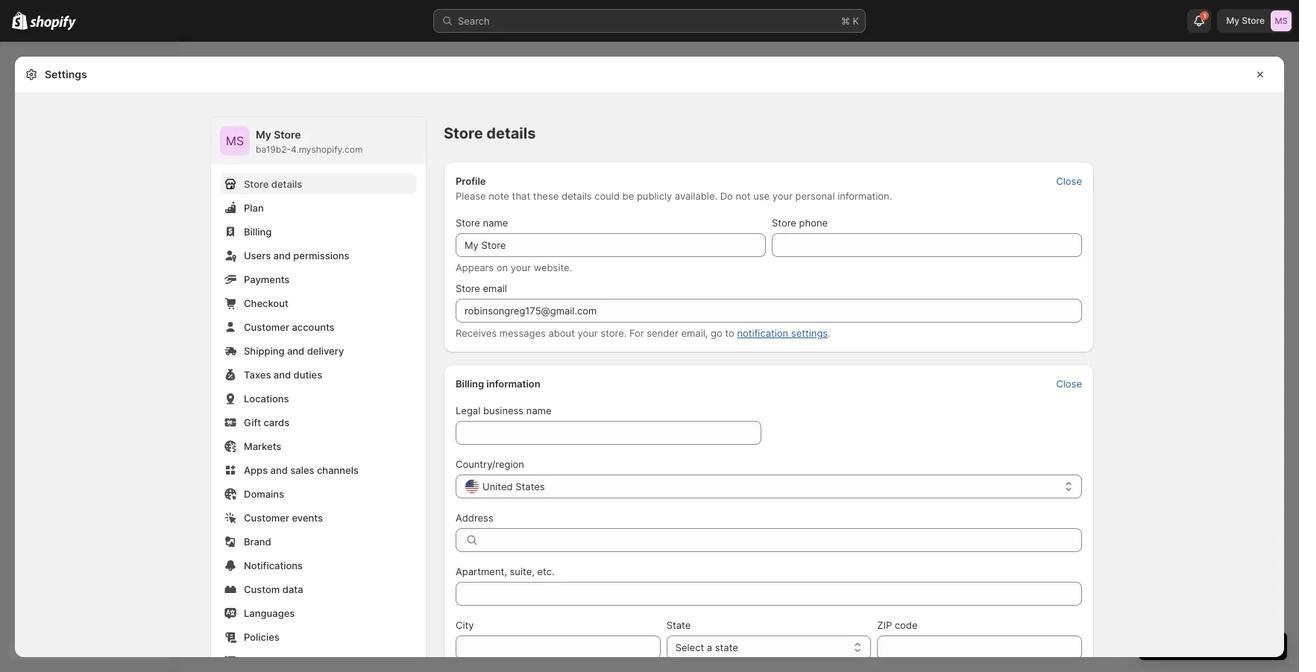 Task type: describe. For each thing, give the bounding box(es) containing it.
legal business name
[[456, 405, 552, 417]]

languages link
[[220, 603, 417, 624]]

store down please
[[456, 217, 480, 229]]

payments link
[[220, 269, 417, 290]]

brand
[[244, 536, 271, 548]]

could
[[595, 190, 620, 202]]

close button for billing information
[[1048, 374, 1091, 395]]

1 button
[[1188, 9, 1212, 33]]

custom data link
[[220, 580, 417, 600]]

shipping
[[244, 345, 285, 357]]

settings
[[45, 68, 87, 81]]

Address text field
[[486, 529, 1082, 553]]

store activity log
[[244, 656, 322, 668]]

united
[[483, 481, 513, 493]]

⌘ k
[[841, 15, 859, 27]]

billing information
[[456, 378, 541, 390]]

channels
[[317, 465, 359, 477]]

information.
[[838, 190, 892, 202]]

my for my store
[[1227, 15, 1240, 26]]

about
[[549, 327, 575, 339]]

phone
[[799, 217, 828, 229]]

customer events
[[244, 512, 323, 524]]

my store image
[[1271, 10, 1292, 31]]

events
[[292, 512, 323, 524]]

zip
[[877, 620, 892, 632]]

store down appears
[[456, 283, 480, 295]]

store email
[[456, 283, 507, 295]]

store.
[[601, 327, 627, 339]]

country/region
[[456, 459, 524, 471]]

shopify image
[[30, 15, 76, 30]]

select a state
[[676, 642, 738, 654]]

store up profile
[[444, 125, 483, 142]]

close for billing information
[[1056, 378, 1082, 390]]

1 horizontal spatial your
[[578, 327, 598, 339]]

do
[[720, 190, 733, 202]]

custom data
[[244, 584, 303, 596]]

activity
[[271, 656, 305, 668]]

billing link
[[220, 222, 417, 242]]

store left the phone
[[772, 217, 797, 229]]

shop settings menu element
[[211, 117, 426, 673]]

my store image
[[220, 126, 250, 156]]

close button for profile
[[1048, 171, 1091, 192]]

customer for customer accounts
[[244, 321, 289, 333]]

1 horizontal spatial details
[[487, 125, 536, 142]]

business
[[483, 405, 524, 417]]

checkout
[[244, 298, 288, 310]]

customer events link
[[220, 508, 417, 529]]

a
[[707, 642, 712, 654]]

use
[[754, 190, 770, 202]]

notifications
[[244, 560, 303, 572]]

search
[[458, 15, 490, 27]]

address
[[456, 512, 494, 524]]

store down the policies on the bottom left of page
[[244, 656, 269, 668]]

locations
[[244, 393, 289, 405]]

1 horizontal spatial store details
[[444, 125, 536, 142]]

0 horizontal spatial name
[[483, 217, 508, 229]]

notification settings link
[[737, 327, 828, 339]]

zip code
[[877, 620, 918, 632]]

close for profile
[[1056, 175, 1082, 187]]

that
[[512, 190, 530, 202]]

personal
[[796, 190, 835, 202]]

customer accounts link
[[220, 317, 417, 338]]

sender
[[647, 327, 679, 339]]

customer for customer events
[[244, 512, 289, 524]]

Store name text field
[[456, 233, 766, 257]]

permissions
[[293, 250, 349, 262]]

1
[[1204, 12, 1206, 19]]

domains link
[[220, 484, 417, 505]]

and for delivery
[[287, 345, 305, 357]]

code
[[895, 620, 918, 632]]

policies link
[[220, 627, 417, 648]]

notification
[[737, 327, 789, 339]]

and for duties
[[274, 369, 291, 381]]

.
[[828, 327, 831, 339]]

users
[[244, 250, 271, 262]]

Apartment, suite, etc. text field
[[456, 583, 1082, 606]]

⌘
[[841, 15, 850, 27]]

information
[[487, 378, 541, 390]]

united states
[[483, 481, 545, 493]]

duties
[[294, 369, 322, 381]]

users and permissions link
[[220, 245, 417, 266]]

appears on your website.
[[456, 262, 572, 274]]

Legal business name text field
[[456, 421, 762, 445]]

appears
[[456, 262, 494, 274]]

messages
[[500, 327, 546, 339]]

please
[[456, 190, 486, 202]]

publicly
[[637, 190, 672, 202]]

gift cards link
[[220, 412, 417, 433]]

markets link
[[220, 436, 417, 457]]

markets
[[244, 441, 281, 453]]

locations link
[[220, 389, 417, 410]]

note
[[489, 190, 509, 202]]



Task type: vqa. For each thing, say whether or not it's contained in the screenshot.
Custom data
yes



Task type: locate. For each thing, give the bounding box(es) containing it.
0 vertical spatial customer
[[244, 321, 289, 333]]

store details link
[[220, 174, 417, 195]]

my store ba19b2-4.myshopify.com
[[256, 128, 363, 155]]

billing up users
[[244, 226, 272, 238]]

name right business on the left bottom of the page
[[526, 405, 552, 417]]

store inside my store ba19b2-4.myshopify.com
[[274, 128, 301, 141]]

payments
[[244, 274, 290, 286]]

gift
[[244, 417, 261, 429]]

policies
[[244, 632, 280, 644]]

and for sales
[[270, 465, 288, 477]]

customer inside "link"
[[244, 321, 289, 333]]

store phone
[[772, 217, 828, 229]]

and right the taxes
[[274, 369, 291, 381]]

store details up profile
[[444, 125, 536, 142]]

0 vertical spatial close
[[1056, 175, 1082, 187]]

0 horizontal spatial my
[[256, 128, 271, 141]]

store details inside the shop settings menu element
[[244, 178, 302, 190]]

settings
[[791, 327, 828, 339]]

store activity log link
[[220, 651, 417, 672]]

to
[[725, 327, 735, 339]]

2 close from the top
[[1056, 378, 1082, 390]]

cards
[[264, 417, 289, 429]]

states
[[516, 481, 545, 493]]

state
[[715, 642, 738, 654]]

apps and sales channels link
[[220, 460, 417, 481]]

and down the customer accounts
[[287, 345, 305, 357]]

and right users
[[273, 250, 291, 262]]

Store phone text field
[[772, 233, 1082, 257]]

suite,
[[510, 566, 535, 578]]

my for my store ba19b2-4.myshopify.com
[[256, 128, 271, 141]]

0 vertical spatial billing
[[244, 226, 272, 238]]

0 horizontal spatial details
[[271, 178, 302, 190]]

domains
[[244, 489, 284, 501]]

name
[[483, 217, 508, 229], [526, 405, 552, 417]]

0 vertical spatial my
[[1227, 15, 1240, 26]]

log
[[308, 656, 322, 668]]

shopify image
[[12, 12, 28, 30]]

Store email text field
[[456, 299, 1082, 323]]

email
[[483, 283, 507, 295]]

not
[[736, 190, 751, 202]]

go
[[711, 327, 723, 339]]

shipping and delivery link
[[220, 341, 417, 362]]

be
[[623, 190, 634, 202]]

1 close from the top
[[1056, 175, 1082, 187]]

and for permissions
[[273, 250, 291, 262]]

details left could
[[562, 190, 592, 202]]

city
[[456, 620, 474, 632]]

my right 1
[[1227, 15, 1240, 26]]

email,
[[681, 327, 708, 339]]

4.myshopify.com
[[291, 144, 363, 155]]

legal
[[456, 405, 481, 417]]

0 horizontal spatial your
[[511, 262, 531, 274]]

your left store.
[[578, 327, 598, 339]]

details
[[487, 125, 536, 142], [271, 178, 302, 190], [562, 190, 592, 202]]

0 vertical spatial your
[[773, 190, 793, 202]]

customer
[[244, 321, 289, 333], [244, 512, 289, 524]]

close
[[1056, 175, 1082, 187], [1056, 378, 1082, 390]]

store details up plan in the top of the page
[[244, 178, 302, 190]]

available.
[[675, 190, 718, 202]]

select
[[676, 642, 704, 654]]

0 vertical spatial name
[[483, 217, 508, 229]]

customer accounts
[[244, 321, 335, 333]]

profile
[[456, 175, 486, 187]]

ms button
[[220, 126, 250, 156]]

plan link
[[220, 198, 417, 219]]

ZIP code text field
[[877, 636, 1082, 660]]

plan
[[244, 202, 264, 214]]

1 vertical spatial my
[[256, 128, 271, 141]]

name down note in the top of the page
[[483, 217, 508, 229]]

1 customer from the top
[[244, 321, 289, 333]]

2 close button from the top
[[1048, 374, 1091, 395]]

on
[[497, 262, 508, 274]]

state
[[667, 620, 691, 632]]

brand link
[[220, 532, 417, 553]]

1 vertical spatial close button
[[1048, 374, 1091, 395]]

1 close button from the top
[[1048, 171, 1091, 192]]

1 vertical spatial close
[[1056, 378, 1082, 390]]

customer down domains at the bottom left of page
[[244, 512, 289, 524]]

2 vertical spatial your
[[578, 327, 598, 339]]

City text field
[[456, 636, 661, 660]]

custom
[[244, 584, 280, 596]]

billing inside the shop settings menu element
[[244, 226, 272, 238]]

0 vertical spatial close button
[[1048, 171, 1091, 192]]

shipping and delivery
[[244, 345, 344, 357]]

store up plan in the top of the page
[[244, 178, 269, 190]]

billing for billing information
[[456, 378, 484, 390]]

notifications link
[[220, 556, 417, 577]]

dialog
[[1290, 57, 1299, 673]]

apartment,
[[456, 566, 507, 578]]

1 horizontal spatial my
[[1227, 15, 1240, 26]]

details up that
[[487, 125, 536, 142]]

settings dialog
[[15, 57, 1284, 673]]

checkout link
[[220, 293, 417, 314]]

delivery
[[307, 345, 344, 357]]

details inside the shop settings menu element
[[271, 178, 302, 190]]

these
[[533, 190, 559, 202]]

data
[[283, 584, 303, 596]]

your right use
[[773, 190, 793, 202]]

k
[[853, 15, 859, 27]]

your
[[773, 190, 793, 202], [511, 262, 531, 274], [578, 327, 598, 339]]

apps and sales channels
[[244, 465, 359, 477]]

my inside my store ba19b2-4.myshopify.com
[[256, 128, 271, 141]]

please note that these details could be publicly available. do not use your personal information.
[[456, 190, 892, 202]]

1 vertical spatial customer
[[244, 512, 289, 524]]

customer down checkout
[[244, 321, 289, 333]]

my
[[1227, 15, 1240, 26], [256, 128, 271, 141]]

0 horizontal spatial store details
[[244, 178, 302, 190]]

1 vertical spatial store details
[[244, 178, 302, 190]]

1 vertical spatial your
[[511, 262, 531, 274]]

0 vertical spatial store details
[[444, 125, 536, 142]]

billing for billing
[[244, 226, 272, 238]]

store
[[1242, 15, 1265, 26], [444, 125, 483, 142], [274, 128, 301, 141], [244, 178, 269, 190], [456, 217, 480, 229], [772, 217, 797, 229], [456, 283, 480, 295], [244, 656, 269, 668]]

apartment, suite, etc.
[[456, 566, 555, 578]]

2 customer from the top
[[244, 512, 289, 524]]

details down ba19b2-
[[271, 178, 302, 190]]

ba19b2-
[[256, 144, 291, 155]]

website.
[[534, 262, 572, 274]]

receives
[[456, 327, 497, 339]]

1 horizontal spatial billing
[[456, 378, 484, 390]]

taxes
[[244, 369, 271, 381]]

close button
[[1048, 171, 1091, 192], [1048, 374, 1091, 395]]

billing up legal
[[456, 378, 484, 390]]

store up ba19b2-
[[274, 128, 301, 141]]

etc.
[[537, 566, 555, 578]]

taxes and duties
[[244, 369, 322, 381]]

1 vertical spatial name
[[526, 405, 552, 417]]

billing
[[244, 226, 272, 238], [456, 378, 484, 390]]

store left my store icon
[[1242, 15, 1265, 26]]

united states image
[[463, 480, 481, 494]]

gift cards
[[244, 417, 289, 429]]

2 horizontal spatial details
[[562, 190, 592, 202]]

1 vertical spatial billing
[[456, 378, 484, 390]]

1 horizontal spatial name
[[526, 405, 552, 417]]

2 horizontal spatial your
[[773, 190, 793, 202]]

for
[[630, 327, 644, 339]]

store name
[[456, 217, 508, 229]]

my up ba19b2-
[[256, 128, 271, 141]]

users and permissions
[[244, 250, 349, 262]]

your right on
[[511, 262, 531, 274]]

and right apps
[[270, 465, 288, 477]]

0 horizontal spatial billing
[[244, 226, 272, 238]]

my store
[[1227, 15, 1265, 26]]



